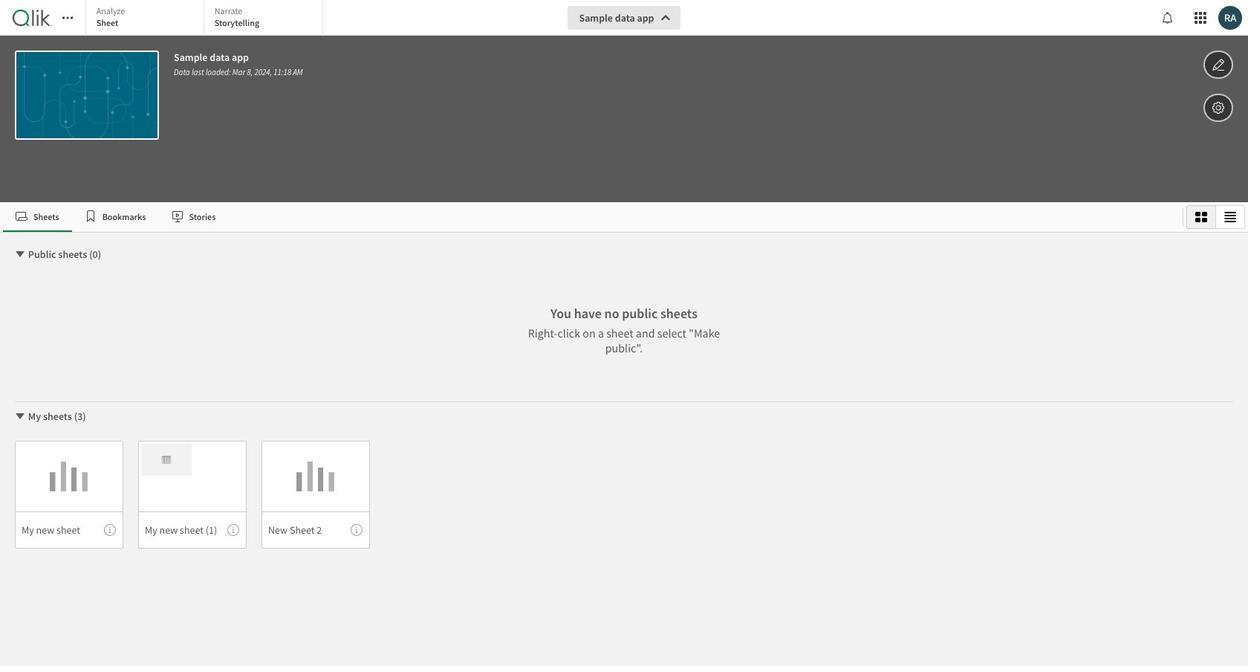 Task type: describe. For each thing, give the bounding box(es) containing it.
tooltip for my new sheet sheet is selected. press the spacebar or enter key to open my new sheet sheet. use the right and left arrow keys to navigate. element
[[104, 524, 116, 536]]

new sheet 2 sheet is selected. press the spacebar or enter key to open new sheet 2 sheet. use the right and left arrow keys to navigate. element
[[262, 441, 370, 549]]

my new sheet sheet is selected. press the spacebar or enter key to open my new sheet sheet. use the right and left arrow keys to navigate. element
[[15, 441, 123, 549]]

1 vertical spatial tab list
[[3, 202, 1177, 232]]

my new sheet (1) sheet is selected. press the spacebar or enter key to open my new sheet (1) sheet. use the right and left arrow keys to navigate. element
[[138, 441, 247, 549]]

collapse image
[[14, 248, 26, 260]]

edit image
[[1212, 56, 1226, 74]]

menu item for new sheet 2 sheet is selected. press the spacebar or enter key to open new sheet 2 sheet. use the right and left arrow keys to navigate. element
[[262, 511, 370, 549]]

collapse image
[[14, 410, 26, 422]]

grid view image
[[1196, 211, 1208, 223]]



Task type: locate. For each thing, give the bounding box(es) containing it.
1 tooltip from the left
[[104, 524, 116, 536]]

3 menu item from the left
[[262, 511, 370, 549]]

tooltip for new sheet 2 sheet is selected. press the spacebar or enter key to open new sheet 2 sheet. use the right and left arrow keys to navigate. element
[[351, 524, 363, 536]]

tooltip inside my new sheet sheet is selected. press the spacebar or enter key to open my new sheet sheet. use the right and left arrow keys to navigate. element
[[104, 524, 116, 536]]

tooltip inside my new sheet (1) sheet is selected. press the spacebar or enter key to open my new sheet (1) sheet. use the right and left arrow keys to navigate. element
[[227, 524, 239, 536]]

2 tooltip from the left
[[227, 524, 239, 536]]

0 vertical spatial tab list
[[85, 0, 327, 37]]

application
[[0, 0, 1249, 666]]

tooltip inside new sheet 2 sheet is selected. press the spacebar or enter key to open new sheet 2 sheet. use the right and left arrow keys to navigate. element
[[351, 524, 363, 536]]

toolbar
[[0, 0, 1249, 202]]

tab list
[[85, 0, 327, 37], [3, 202, 1177, 232]]

0 horizontal spatial tooltip
[[104, 524, 116, 536]]

1 horizontal spatial tooltip
[[227, 524, 239, 536]]

app options image
[[1212, 99, 1226, 117]]

tooltip
[[104, 524, 116, 536], [227, 524, 239, 536], [351, 524, 363, 536]]

tooltip for my new sheet (1) sheet is selected. press the spacebar or enter key to open my new sheet (1) sheet. use the right and left arrow keys to navigate. element
[[227, 524, 239, 536]]

menu item for my new sheet (1) sheet is selected. press the spacebar or enter key to open my new sheet (1) sheet. use the right and left arrow keys to navigate. element
[[138, 511, 247, 549]]

3 tooltip from the left
[[351, 524, 363, 536]]

group
[[1187, 205, 1246, 229]]

menu item for my new sheet sheet is selected. press the spacebar or enter key to open my new sheet sheet. use the right and left arrow keys to navigate. element
[[15, 511, 123, 549]]

2 horizontal spatial tooltip
[[351, 524, 363, 536]]

2 menu item from the left
[[138, 511, 247, 549]]

2 horizontal spatial menu item
[[262, 511, 370, 549]]

list view image
[[1225, 211, 1237, 223]]

menu item
[[15, 511, 123, 549], [138, 511, 247, 549], [262, 511, 370, 549]]

1 menu item from the left
[[15, 511, 123, 549]]

1 horizontal spatial menu item
[[138, 511, 247, 549]]

0 horizontal spatial menu item
[[15, 511, 123, 549]]



Task type: vqa. For each thing, say whether or not it's contained in the screenshot.
group
yes



